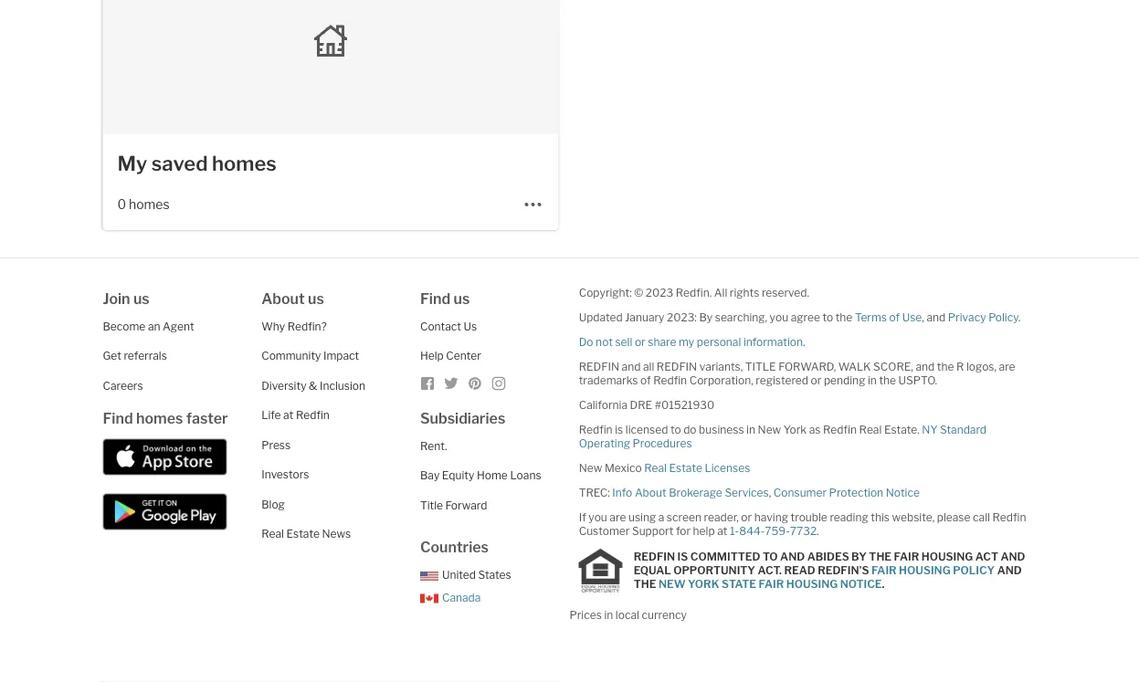 Task type: describe. For each thing, give the bounding box(es) containing it.
and right act on the right of page
[[1001, 551, 1026, 564]]

services
[[725, 487, 769, 500]]

new york state fair housing notice .
[[659, 579, 885, 592]]

a
[[659, 511, 665, 525]]

prices in local currency
[[570, 609, 687, 623]]

redfin up operating
[[579, 424, 613, 437]]

information
[[744, 336, 804, 349]]

personal
[[697, 336, 742, 349]]

mexico
[[605, 462, 642, 475]]

2 vertical spatial housing
[[787, 579, 838, 592]]

abides
[[808, 551, 850, 564]]

0 horizontal spatial estate
[[287, 528, 320, 542]]

uspto.
[[899, 374, 938, 388]]

0 horizontal spatial in
[[605, 609, 614, 623]]

us for find us
[[454, 290, 470, 308]]

trec:
[[579, 487, 610, 500]]

searching,
[[716, 311, 768, 325]]

and right use
[[927, 311, 946, 325]]

walk
[[839, 361, 872, 374]]

0 horizontal spatial at
[[283, 410, 294, 423]]

or inside redfin and all redfin variants, title forward, walk score, and the r logos, are trademarks of redfin corporation, registered or pending in the uspto.
[[811, 374, 822, 388]]

home
[[477, 470, 508, 483]]

find homes faster
[[103, 410, 228, 428]]

you inside the if you are using a screen reader, or having trouble reading this website, please call redfin customer support for help at
[[589, 511, 608, 525]]

rights
[[730, 287, 760, 300]]

0 vertical spatial homes
[[212, 152, 277, 176]]

updated january 2023: by searching, you agree to the terms of use , and privacy policy .
[[579, 311, 1021, 325]]

redfin pinterest image
[[468, 377, 483, 392]]

ny standard operating procedures
[[579, 424, 987, 451]]

corporation,
[[690, 374, 754, 388]]

get referrals button
[[103, 350, 167, 363]]

redfin for and
[[579, 361, 620, 374]]

in inside redfin and all redfin variants, title forward, walk score, and the r logos, are trademarks of redfin corporation, registered or pending in the uspto.
[[868, 374, 877, 388]]

center
[[446, 350, 482, 363]]

title
[[420, 500, 443, 513]]

state
[[722, 579, 757, 592]]

0 vertical spatial or
[[635, 336, 646, 349]]

blog
[[262, 499, 285, 512]]

bay
[[420, 470, 440, 483]]

registered
[[756, 374, 809, 388]]

redfin inside redfin and all redfin variants, title forward, walk score, and the r logos, are trademarks of redfin corporation, registered or pending in the uspto.
[[654, 374, 688, 388]]

at inside the if you are using a screen reader, or having trouble reading this website, please call redfin customer support for help at
[[718, 525, 728, 538]]

january
[[626, 311, 665, 325]]

york
[[688, 579, 720, 592]]

0 homes
[[117, 197, 170, 212]]

equal housing opportunity image
[[579, 550, 623, 594]]

. right "privacy"
[[1019, 311, 1021, 325]]

york
[[784, 424, 807, 437]]

diversity & inclusion
[[262, 380, 366, 393]]

privacy
[[949, 311, 987, 325]]

contact
[[420, 320, 462, 334]]

fair inside redfin is committed to and abides by the fair housing act and equal opportunity act. read redfin's
[[895, 551, 920, 564]]

1 vertical spatial in
[[747, 424, 756, 437]]

trec: info about brokerage services , consumer protection notice
[[579, 487, 920, 500]]

info
[[613, 487, 633, 500]]

new
[[659, 579, 686, 592]]

read
[[785, 565, 816, 578]]

why
[[262, 320, 285, 334]]

all
[[715, 287, 728, 300]]

help center button
[[420, 350, 482, 363]]

countries
[[420, 539, 489, 557]]

rent. button
[[420, 440, 447, 453]]

find for find homes faster
[[103, 410, 133, 428]]

redfin down "&"
[[296, 410, 330, 423]]

redfin.
[[676, 287, 712, 300]]

the inside and the
[[634, 579, 657, 592]]

info about brokerage services link
[[613, 487, 769, 500]]

protection
[[830, 487, 884, 500]]

0
[[117, 197, 126, 212]]

ny
[[923, 424, 938, 437]]

r
[[957, 361, 965, 374]]

forward
[[446, 500, 488, 513]]

reader,
[[704, 511, 739, 525]]

1 horizontal spatial ,
[[923, 311, 925, 325]]

canada link
[[420, 592, 481, 605]]

bay equity home loans button
[[420, 470, 542, 483]]

do
[[579, 336, 594, 349]]

website,
[[893, 511, 935, 525]]

7732
[[791, 525, 817, 538]]

california
[[579, 399, 628, 412]]

us for about us
[[308, 290, 324, 308]]

united
[[442, 570, 476, 583]]

1 vertical spatial fair
[[872, 565, 897, 578]]

download the redfin app from the google play store image
[[103, 495, 227, 531]]

trouble
[[791, 511, 828, 525]]

equal
[[634, 565, 672, 578]]

notice
[[886, 487, 920, 500]]

redfin is licensed to do business in new york as redfin real estate.
[[579, 424, 923, 437]]

title forward button
[[420, 500, 488, 513]]

community impact
[[262, 350, 359, 363]]

screen
[[667, 511, 702, 525]]

agent
[[163, 320, 194, 334]]

act.
[[758, 565, 782, 578]]

and left the all
[[622, 361, 641, 374]]

1 horizontal spatial you
[[770, 311, 789, 325]]

2 vertical spatial fair
[[759, 579, 785, 592]]

please
[[938, 511, 971, 525]]

are inside the if you are using a screen reader, or having trouble reading this website, please call redfin customer support for help at
[[610, 511, 627, 525]]

redfin facebook image
[[420, 377, 435, 392]]

life at redfin
[[262, 410, 330, 423]]

&
[[309, 380, 318, 393]]

1 horizontal spatial the
[[880, 374, 897, 388]]

fair housing policy link
[[872, 565, 996, 578]]

1 horizontal spatial of
[[890, 311, 901, 325]]

2023
[[646, 287, 674, 300]]

844-
[[740, 525, 765, 538]]

contact us
[[420, 320, 477, 334]]

copyright:
[[579, 287, 632, 300]]

1-
[[730, 525, 740, 538]]

community impact button
[[262, 350, 359, 363]]

or inside the if you are using a screen reader, or having trouble reading this website, please call redfin customer support for help at
[[742, 511, 752, 525]]

local
[[616, 609, 640, 623]]

support
[[633, 525, 674, 538]]

about us
[[262, 290, 324, 308]]



Task type: vqa. For each thing, say whether or not it's contained in the screenshot.
the bottommost New
yes



Task type: locate. For each thing, give the bounding box(es) containing it.
are
[[1000, 361, 1016, 374], [610, 511, 627, 525]]

. down fair housing policy link
[[883, 579, 885, 592]]

1 vertical spatial at
[[718, 525, 728, 538]]

. down trouble
[[817, 525, 820, 538]]

you up information
[[770, 311, 789, 325]]

loans
[[510, 470, 542, 483]]

0 vertical spatial real
[[860, 424, 882, 437]]

of
[[890, 311, 901, 325], [641, 374, 651, 388]]

us
[[133, 290, 150, 308], [308, 290, 324, 308], [454, 290, 470, 308]]

©
[[635, 287, 644, 300]]

currency
[[642, 609, 687, 623]]

homes right saved at the top of the page
[[212, 152, 277, 176]]

1 horizontal spatial or
[[742, 511, 752, 525]]

us up us
[[454, 290, 470, 308]]

us flag image
[[420, 573, 439, 582]]

redfin and all redfin variants, title forward, walk score, and the r logos, are trademarks of redfin corporation, registered or pending in the uspto.
[[579, 361, 1016, 388]]

0 horizontal spatial new
[[579, 462, 603, 475]]

1 us from the left
[[133, 290, 150, 308]]

the right "by"
[[870, 551, 892, 564]]

2 horizontal spatial the
[[938, 361, 955, 374]]

fair down the act. on the bottom of the page
[[759, 579, 785, 592]]

sell
[[616, 336, 633, 349]]

redfin inside redfin is committed to and abides by the fair housing act and equal opportunity act. read redfin's
[[634, 551, 676, 564]]

homes
[[212, 152, 277, 176], [129, 197, 170, 212], [136, 410, 183, 428]]

2 vertical spatial homes
[[136, 410, 183, 428]]

us for join us
[[133, 290, 150, 308]]

1 horizontal spatial about
[[635, 487, 667, 500]]

redfin
[[579, 361, 620, 374], [657, 361, 698, 374], [634, 551, 676, 564]]

1 vertical spatial you
[[589, 511, 608, 525]]

to right the agree
[[823, 311, 834, 325]]

us up redfin?
[[308, 290, 324, 308]]

and the
[[634, 565, 1023, 592]]

united states
[[442, 570, 512, 583]]

housing inside redfin is committed to and abides by the fair housing act and equal opportunity act. read redfin's
[[922, 551, 974, 564]]

trademarks
[[579, 374, 638, 388]]

in down walk
[[868, 374, 877, 388]]

you
[[770, 311, 789, 325], [589, 511, 608, 525]]

redfin is committed to and abides by the fair housing act and equal opportunity act. read redfin's
[[634, 551, 1026, 578]]

0 horizontal spatial about
[[262, 290, 305, 308]]

estate left news
[[287, 528, 320, 542]]

in right business
[[747, 424, 756, 437]]

my saved homes
[[117, 152, 277, 176]]

prices
[[570, 609, 602, 623]]

1 horizontal spatial real
[[645, 462, 667, 475]]

or right the sell
[[635, 336, 646, 349]]

housing down read
[[787, 579, 838, 592]]

1 vertical spatial homes
[[129, 197, 170, 212]]

the left r
[[938, 361, 955, 374]]

you up the customer
[[589, 511, 608, 525]]

1 horizontal spatial us
[[308, 290, 324, 308]]

redfin up equal
[[634, 551, 676, 564]]

1 horizontal spatial in
[[747, 424, 756, 437]]

0 horizontal spatial of
[[641, 374, 651, 388]]

0 horizontal spatial or
[[635, 336, 646, 349]]

0 horizontal spatial us
[[133, 290, 150, 308]]

policy
[[954, 565, 996, 578]]

759-
[[765, 525, 791, 538]]

operating
[[579, 437, 631, 451]]

new up "trec:"
[[579, 462, 603, 475]]

0 vertical spatial estate
[[670, 462, 703, 475]]

0 vertical spatial you
[[770, 311, 789, 325]]

life at redfin button
[[262, 410, 330, 423]]

redfin inside the if you are using a screen reader, or having trouble reading this website, please call redfin customer support for help at
[[993, 511, 1027, 525]]

0 vertical spatial housing
[[922, 551, 974, 564]]

0 horizontal spatial you
[[589, 511, 608, 525]]

forward,
[[779, 361, 837, 374]]

2 us from the left
[[308, 290, 324, 308]]

do not sell or share my personal information .
[[579, 336, 806, 349]]

1 vertical spatial find
[[103, 410, 133, 428]]

us right 'join'
[[133, 290, 150, 308]]

states
[[479, 570, 512, 583]]

#01521930
[[655, 399, 715, 412]]

2023:
[[667, 311, 697, 325]]

redfin up trademarks
[[579, 361, 620, 374]]

business
[[699, 424, 745, 437]]

0 vertical spatial find
[[420, 290, 451, 308]]

redfin right as
[[824, 424, 857, 437]]

licensed
[[626, 424, 669, 437]]

faster
[[186, 410, 228, 428]]

not
[[596, 336, 613, 349]]

find down careers button
[[103, 410, 133, 428]]

about up using
[[635, 487, 667, 500]]

real down the blog
[[262, 528, 284, 542]]

the left terms
[[836, 311, 853, 325]]

real down procedures
[[645, 462, 667, 475]]

california dre #01521930
[[579, 399, 715, 412]]

0 vertical spatial fair
[[895, 551, 920, 564]]

redfin's
[[818, 565, 870, 578]]

are up the customer
[[610, 511, 627, 525]]

reserved.
[[762, 287, 810, 300]]

1 vertical spatial to
[[671, 424, 682, 437]]

the inside redfin is committed to and abides by the fair housing act and equal opportunity act. read redfin's
[[870, 551, 892, 564]]

0 vertical spatial in
[[868, 374, 877, 388]]

1 horizontal spatial find
[[420, 290, 451, 308]]

get
[[103, 350, 121, 363]]

1 vertical spatial housing
[[900, 565, 951, 578]]

1 vertical spatial the
[[634, 579, 657, 592]]

press
[[262, 439, 291, 453]]

1 vertical spatial estate
[[287, 528, 320, 542]]

1 horizontal spatial new
[[758, 424, 782, 437]]

fair up the notice
[[872, 565, 897, 578]]

using
[[629, 511, 656, 525]]

0 horizontal spatial the
[[634, 579, 657, 592]]

redfin twitter image
[[444, 377, 459, 392]]

redfin down the all
[[654, 374, 688, 388]]

redfin for is
[[634, 551, 676, 564]]

and up read
[[781, 551, 806, 564]]

use
[[903, 311, 923, 325]]

new left york
[[758, 424, 782, 437]]

opportunity
[[674, 565, 756, 578]]

2 horizontal spatial in
[[868, 374, 877, 388]]

call
[[974, 511, 991, 525]]

0 horizontal spatial find
[[103, 410, 133, 428]]

or up the 844-
[[742, 511, 752, 525]]

to left do
[[671, 424, 682, 437]]

canadian flag image
[[420, 595, 439, 604]]

2 vertical spatial or
[[742, 511, 752, 525]]

at left 1-
[[718, 525, 728, 538]]

title
[[746, 361, 777, 374]]

and down act on the right of page
[[998, 565, 1023, 578]]

, left "privacy"
[[923, 311, 925, 325]]

housing left policy
[[900, 565, 951, 578]]

and inside and the
[[998, 565, 1023, 578]]

0 horizontal spatial real
[[262, 528, 284, 542]]

privacy policy link
[[949, 311, 1019, 325]]

real estate news
[[262, 528, 351, 542]]

0 vertical spatial new
[[758, 424, 782, 437]]

redfin right call
[[993, 511, 1027, 525]]

consumer
[[774, 487, 827, 500]]

careers button
[[103, 380, 143, 393]]

help
[[420, 350, 444, 363]]

homes right the 0 at the left
[[129, 197, 170, 212]]

1 vertical spatial of
[[641, 374, 651, 388]]

download the redfin app on the apple app store image
[[103, 440, 227, 476]]

an
[[148, 320, 160, 334]]

1 horizontal spatial the
[[870, 551, 892, 564]]

1 vertical spatial real
[[645, 462, 667, 475]]

0 vertical spatial of
[[890, 311, 901, 325]]

score,
[[874, 361, 914, 374]]

housing up fair housing policy
[[922, 551, 974, 564]]

0 vertical spatial are
[[1000, 361, 1016, 374]]

2 horizontal spatial us
[[454, 290, 470, 308]]

logos,
[[967, 361, 997, 374]]

of inside redfin and all redfin variants, title forward, walk score, and the r logos, are trademarks of redfin corporation, registered or pending in the uspto.
[[641, 374, 651, 388]]

1 horizontal spatial to
[[823, 311, 834, 325]]

estate
[[670, 462, 703, 475], [287, 528, 320, 542]]

0 vertical spatial the
[[870, 551, 892, 564]]

2 horizontal spatial real
[[860, 424, 882, 437]]

in
[[868, 374, 877, 388], [747, 424, 756, 437], [605, 609, 614, 623]]

homes up download the redfin app on the apple app store image
[[136, 410, 183, 428]]

saved
[[152, 152, 208, 176]]

find up the contact
[[420, 290, 451, 308]]

real left estate.
[[860, 424, 882, 437]]

0 vertical spatial to
[[823, 311, 834, 325]]

act
[[976, 551, 999, 564]]

investors
[[262, 469, 309, 482]]

title forward
[[420, 500, 488, 513]]

at right life
[[283, 410, 294, 423]]

diversity & inclusion button
[[262, 380, 366, 393]]

in left 'local'
[[605, 609, 614, 623]]

1 horizontal spatial at
[[718, 525, 728, 538]]

having
[[755, 511, 789, 525]]

variants,
[[700, 361, 743, 374]]

, up having
[[769, 487, 772, 500]]

homes for 0 homes
[[129, 197, 170, 212]]

the
[[836, 311, 853, 325], [938, 361, 955, 374], [880, 374, 897, 388]]

to
[[763, 551, 778, 564]]

the down equal
[[634, 579, 657, 592]]

0 horizontal spatial the
[[836, 311, 853, 325]]

bay equity home loans
[[420, 470, 542, 483]]

1 vertical spatial new
[[579, 462, 603, 475]]

2 vertical spatial in
[[605, 609, 614, 623]]

find for find us
[[420, 290, 451, 308]]

procedures
[[633, 437, 693, 451]]

1 horizontal spatial are
[[1000, 361, 1016, 374]]

redfin down my
[[657, 361, 698, 374]]

estate.
[[885, 424, 920, 437]]

0 vertical spatial about
[[262, 290, 305, 308]]

1 vertical spatial are
[[610, 511, 627, 525]]

or down forward,
[[811, 374, 822, 388]]

fair up fair housing policy link
[[895, 551, 920, 564]]

0 vertical spatial ,
[[923, 311, 925, 325]]

0 horizontal spatial ,
[[769, 487, 772, 500]]

and up the uspto.
[[916, 361, 935, 374]]

real estate news button
[[262, 528, 351, 542]]

0 vertical spatial at
[[283, 410, 294, 423]]

1 vertical spatial ,
[[769, 487, 772, 500]]

of down the all
[[641, 374, 651, 388]]

2 horizontal spatial or
[[811, 374, 822, 388]]

redfin instagram image
[[492, 377, 506, 392]]

1 vertical spatial or
[[811, 374, 822, 388]]

become an agent button
[[103, 320, 194, 334]]

are right logos,
[[1000, 361, 1016, 374]]

3 us from the left
[[454, 290, 470, 308]]

at
[[283, 410, 294, 423], [718, 525, 728, 538]]

updated
[[579, 311, 623, 325]]

0 horizontal spatial are
[[610, 511, 627, 525]]

about
[[262, 290, 305, 308], [635, 487, 667, 500]]

estate up info about brokerage services link
[[670, 462, 703, 475]]

brokerage
[[669, 487, 723, 500]]

2 vertical spatial real
[[262, 528, 284, 542]]

1 vertical spatial about
[[635, 487, 667, 500]]

referrals
[[124, 350, 167, 363]]

of left use
[[890, 311, 901, 325]]

new mexico real estate licenses
[[579, 462, 751, 475]]

homes for find homes faster
[[136, 410, 183, 428]]

1-844-759-7732 .
[[730, 525, 820, 538]]

are inside redfin and all redfin variants, title forward, walk score, and the r logos, are trademarks of redfin corporation, registered or pending in the uspto.
[[1000, 361, 1016, 374]]

and
[[927, 311, 946, 325], [622, 361, 641, 374], [916, 361, 935, 374]]

0 horizontal spatial to
[[671, 424, 682, 437]]

as
[[810, 424, 821, 437]]

. down the agree
[[804, 336, 806, 349]]

the down score,
[[880, 374, 897, 388]]

about up why
[[262, 290, 305, 308]]

if you are using a screen reader, or having trouble reading this website, please call redfin customer support for help at
[[579, 511, 1027, 538]]

is
[[678, 551, 689, 564]]

1 horizontal spatial estate
[[670, 462, 703, 475]]



